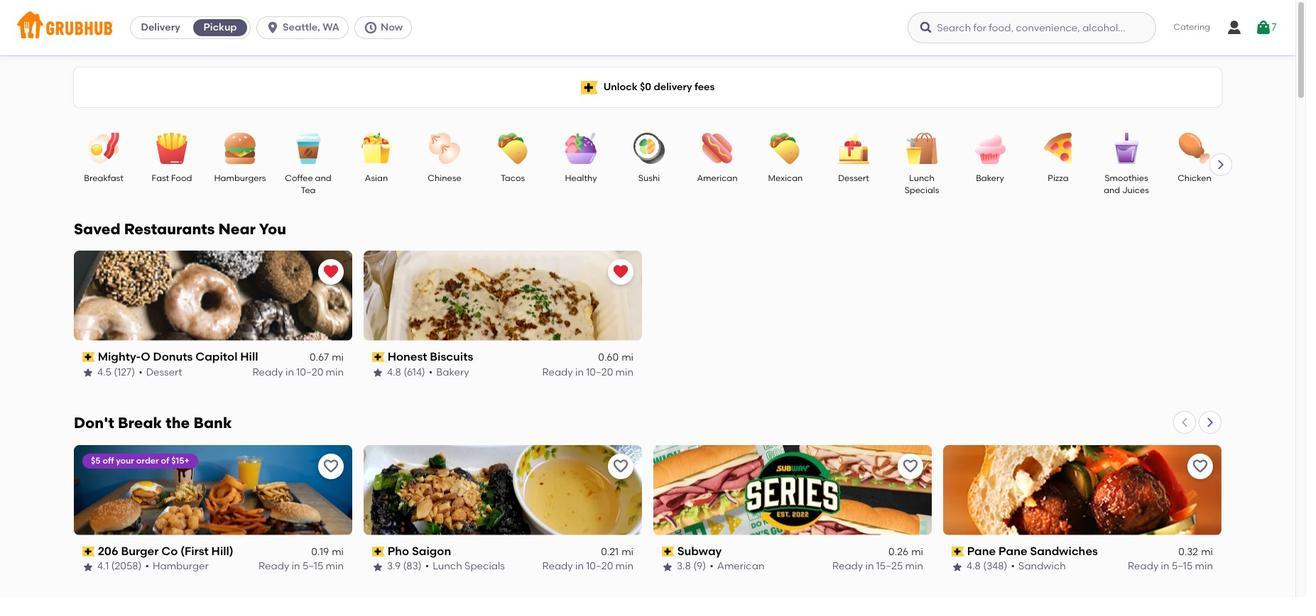 Task type: vqa. For each thing, say whether or not it's contained in the screenshot.
subscription pass image corresponding to Mighty-O Donuts Capitol Hill
yes



Task type: describe. For each thing, give the bounding box(es) containing it.
asian
[[365, 173, 388, 183]]

don't
[[74, 414, 114, 432]]

0.67 mi
[[310, 352, 344, 364]]

• for 206 burger co (first hill)
[[145, 561, 149, 573]]

$5 off your order of $15+
[[91, 456, 189, 466]]

5–15 for 206 burger co (first hill)
[[303, 561, 324, 573]]

• for honest biscuits
[[429, 366, 433, 379]]

5–15 for pane pane sandwiches
[[1173, 561, 1193, 573]]

star icon image for pane pane sandwiches
[[952, 562, 964, 573]]

don't break the bank
[[74, 414, 232, 432]]

4.8 for honest biscuits
[[387, 366, 401, 379]]

0.19 mi
[[311, 547, 344, 559]]

mi for honest biscuits
[[622, 352, 634, 364]]

hamburger
[[153, 561, 209, 573]]

2 horizontal spatial svg image
[[1227, 19, 1244, 36]]

checkout
[[1179, 546, 1227, 558]]

subway  logo image
[[654, 446, 932, 536]]

ready in 5–15 min for pane pane sandwiches
[[1129, 561, 1214, 573]]

min for mighty-o donuts capitol hill
[[326, 366, 344, 379]]

honest biscuits logo image
[[364, 251, 642, 341]]

10–20 for pho saigon
[[587, 561, 614, 573]]

1 vertical spatial caret right icon image
[[1205, 417, 1217, 428]]

4.5 (127)
[[97, 366, 135, 379]]

healthy
[[565, 173, 597, 183]]

wa
[[323, 21, 340, 33]]

• sandwich
[[1012, 561, 1067, 573]]

delivery
[[654, 81, 693, 93]]

now
[[381, 21, 403, 33]]

ready for honest biscuits
[[543, 366, 573, 379]]

coffee
[[285, 173, 313, 183]]

subscription pass image for pho saigon
[[372, 547, 385, 557]]

in for mighty-o donuts capitol hill
[[286, 366, 294, 379]]

(2058)
[[111, 561, 142, 573]]

healthy image
[[556, 133, 606, 164]]

pane pane sandwiches logo image
[[944, 446, 1222, 536]]

restaurants
[[124, 220, 215, 238]]

3.8 (9)
[[677, 561, 707, 573]]

in for pho saigon
[[576, 561, 584, 573]]

min for subway
[[906, 561, 924, 573]]

coffee and tea image
[[284, 133, 333, 164]]

• for mighty-o donuts capitol hill
[[139, 366, 143, 379]]

ready in 10–20 min for mighty-o donuts capitol hill
[[253, 366, 344, 379]]

ready in 10–20 min for pho saigon
[[543, 561, 634, 573]]

1 horizontal spatial dessert
[[839, 173, 870, 183]]

mighty-
[[98, 350, 141, 364]]

hamburgers image
[[215, 133, 265, 164]]

coffee and tea
[[285, 173, 332, 196]]

sandwiches
[[1031, 545, 1099, 559]]

american image
[[693, 133, 743, 164]]

delivery button
[[131, 16, 191, 39]]

• bakery
[[429, 366, 470, 379]]

main navigation navigation
[[0, 0, 1296, 55]]

0.21 mi
[[601, 547, 634, 559]]

in for pane pane sandwiches
[[1162, 561, 1170, 573]]

break
[[118, 414, 162, 432]]

ready for 206 burger co (first hill)
[[259, 561, 289, 573]]

mexican
[[769, 173, 803, 183]]

svg image inside seattle, wa button
[[266, 21, 280, 35]]

mi for 206 burger co (first hill)
[[332, 547, 344, 559]]

1 horizontal spatial bakery
[[977, 173, 1005, 183]]

star icon image for subway
[[662, 562, 674, 573]]

sushi
[[639, 173, 660, 183]]

saved restaurant button for honest biscuits
[[608, 259, 634, 285]]

saved restaurant image for honest biscuits
[[613, 264, 630, 281]]

ready in 10–20 min for honest biscuits
[[543, 366, 634, 379]]

save this restaurant button for pane pane sandwiches
[[1188, 454, 1214, 480]]

pickup
[[204, 21, 237, 33]]

$15+
[[171, 456, 189, 466]]

off
[[103, 456, 114, 466]]

chicken image
[[1171, 133, 1220, 164]]

in for 206 burger co (first hill)
[[292, 561, 300, 573]]

4.1
[[97, 561, 109, 573]]

0.60
[[599, 352, 619, 364]]

3.8
[[677, 561, 691, 573]]

0.32 mi
[[1179, 547, 1214, 559]]

tacos
[[501, 173, 525, 183]]

mexican image
[[761, 133, 811, 164]]

order
[[136, 456, 159, 466]]

tea
[[301, 186, 316, 196]]

seattle, wa button
[[257, 16, 355, 39]]

(127)
[[114, 366, 135, 379]]

subscription pass image for mighty-o donuts capitol hill
[[82, 353, 95, 363]]

min for 206 burger co (first hill)
[[326, 561, 344, 573]]

1 horizontal spatial svg image
[[920, 21, 934, 35]]

pho saigon
[[388, 545, 451, 559]]

ready in 15–25 min
[[833, 561, 924, 573]]

pizza image
[[1034, 133, 1084, 164]]

in for honest biscuits
[[576, 366, 584, 379]]

206 burger co (first hill)
[[98, 545, 234, 559]]

sandwich
[[1019, 561, 1067, 573]]

3.9 (83)
[[387, 561, 422, 573]]

saved restaurant image for mighty-o donuts capitol hill
[[323, 264, 340, 281]]

in for subway
[[866, 561, 875, 573]]

• hamburger
[[145, 561, 209, 573]]

pho
[[388, 545, 409, 559]]

• lunch specials
[[426, 561, 505, 573]]

o
[[141, 350, 150, 364]]

7 button
[[1255, 15, 1278, 41]]

svg image for now
[[364, 21, 378, 35]]

proceed to checkout
[[1124, 546, 1227, 558]]

chinese
[[428, 173, 462, 183]]

mighty-o donuts capitol hill logo image
[[74, 251, 353, 341]]

ready for pho saigon
[[543, 561, 573, 573]]

0.26 mi
[[889, 547, 924, 559]]

0.32
[[1179, 547, 1199, 559]]

15–25
[[877, 561, 904, 573]]

proceed to checkout button
[[1080, 539, 1270, 565]]

save this restaurant image for pane
[[1193, 458, 1210, 475]]

7
[[1273, 21, 1278, 33]]

min for pho saigon
[[616, 561, 634, 573]]

fees
[[695, 81, 715, 93]]

min for pane pane sandwiches
[[1196, 561, 1214, 573]]

lunch specials image
[[898, 133, 947, 164]]

fast food image
[[147, 133, 197, 164]]

ready for pane pane sandwiches
[[1129, 561, 1159, 573]]

donuts
[[153, 350, 193, 364]]

2 pane from the left
[[999, 545, 1028, 559]]

(first
[[181, 545, 209, 559]]

sushi image
[[625, 133, 674, 164]]

mighty-o donuts capitol hill
[[98, 350, 258, 364]]

pane pane sandwiches
[[968, 545, 1099, 559]]



Task type: locate. For each thing, give the bounding box(es) containing it.
and up tea
[[315, 173, 332, 183]]

(9)
[[694, 561, 707, 573]]

unlock $0 delivery fees
[[604, 81, 715, 93]]

star icon image left 4.8 (614)
[[372, 367, 384, 379]]

• for pho saigon
[[426, 561, 429, 573]]

bank
[[194, 414, 232, 432]]

4.8 left the (348)
[[967, 561, 981, 573]]

0 vertical spatial caret right icon image
[[1216, 159, 1227, 171]]

unlock
[[604, 81, 638, 93]]

0 horizontal spatial saved restaurant image
[[323, 264, 340, 281]]

dessert down dessert image
[[839, 173, 870, 183]]

(348)
[[984, 561, 1008, 573]]

4.1 (2058)
[[97, 561, 142, 573]]

saigon
[[412, 545, 451, 559]]

4.8 for pane pane sandwiches
[[967, 561, 981, 573]]

1 horizontal spatial ready in 5–15 min
[[1129, 561, 1214, 573]]

0 vertical spatial dessert
[[839, 173, 870, 183]]

1 horizontal spatial lunch
[[910, 173, 935, 183]]

1 vertical spatial and
[[1105, 186, 1121, 196]]

seattle,
[[283, 21, 320, 33]]

save this restaurant image
[[903, 458, 920, 475]]

0.19
[[311, 547, 329, 559]]

breakfast image
[[79, 133, 129, 164]]

min down 0.26 mi
[[906, 561, 924, 573]]

ready in 5–15 min down 0.19 on the bottom left of the page
[[259, 561, 344, 573]]

lunch specials
[[905, 173, 940, 196]]

and
[[315, 173, 332, 183], [1105, 186, 1121, 196]]

svg image
[[1227, 19, 1244, 36], [266, 21, 280, 35], [920, 21, 934, 35]]

0 vertical spatial 4.8
[[387, 366, 401, 379]]

0.67
[[310, 352, 329, 364]]

chicken
[[1178, 173, 1212, 183]]

bakery down bakery image at right top
[[977, 173, 1005, 183]]

mi right 0.26
[[912, 547, 924, 559]]

star icon image
[[82, 367, 94, 379], [372, 367, 384, 379], [82, 562, 94, 573], [372, 562, 384, 573], [662, 562, 674, 573], [952, 562, 964, 573]]

catering button
[[1164, 12, 1221, 44]]

• dessert
[[139, 366, 182, 379]]

min down checkout
[[1196, 561, 1214, 573]]

of
[[161, 456, 169, 466]]

star icon image left 3.8
[[662, 562, 674, 573]]

ready in 10–20 min down 0.60
[[543, 366, 634, 379]]

fast
[[152, 173, 169, 183]]

1 horizontal spatial 5–15
[[1173, 561, 1193, 573]]

star icon image left 4.8 (348)
[[952, 562, 964, 573]]

1 save this restaurant button from the left
[[318, 454, 344, 480]]

3 save this restaurant button from the left
[[898, 454, 924, 480]]

1 ready in 5–15 min from the left
[[259, 561, 344, 573]]

mi for pane pane sandwiches
[[1202, 547, 1214, 559]]

10–20 down 0.60
[[587, 366, 614, 379]]

chinese image
[[420, 133, 470, 164]]

• down burger
[[145, 561, 149, 573]]

0 horizontal spatial dessert
[[146, 366, 182, 379]]

star icon image left 3.9
[[372, 562, 384, 573]]

ready for mighty-o donuts capitol hill
[[253, 366, 283, 379]]

ready in 5–15 min
[[259, 561, 344, 573], [1129, 561, 1214, 573]]

• american
[[710, 561, 765, 573]]

pane up the (348)
[[999, 545, 1028, 559]]

0 horizontal spatial svg image
[[266, 21, 280, 35]]

• for subway
[[710, 561, 714, 573]]

1 vertical spatial dessert
[[146, 366, 182, 379]]

mi for mighty-o donuts capitol hill
[[332, 352, 344, 364]]

0 vertical spatial specials
[[905, 186, 940, 196]]

ready in 10–20 min
[[253, 366, 344, 379], [543, 366, 634, 379], [543, 561, 634, 573]]

subscription pass image left 206
[[82, 547, 95, 557]]

save this restaurant button for subway
[[898, 454, 924, 480]]

min down 0.60 mi
[[616, 366, 634, 379]]

fast food
[[152, 173, 192, 183]]

0 vertical spatial and
[[315, 173, 332, 183]]

breakfast
[[84, 173, 123, 183]]

mi right 0.32
[[1202, 547, 1214, 559]]

3 save this restaurant image from the left
[[1193, 458, 1210, 475]]

1 vertical spatial lunch
[[433, 561, 462, 573]]

0 vertical spatial lunch
[[910, 173, 935, 183]]

10–20
[[297, 366, 324, 379], [587, 366, 614, 379], [587, 561, 614, 573]]

smoothies and juices image
[[1102, 133, 1152, 164]]

mi right 0.60
[[622, 352, 634, 364]]

• right '(127)'
[[139, 366, 143, 379]]

in
[[286, 366, 294, 379], [576, 366, 584, 379], [292, 561, 300, 573], [576, 561, 584, 573], [866, 561, 875, 573], [1162, 561, 1170, 573]]

4.5
[[97, 366, 112, 379]]

star icon image left 4.1
[[82, 562, 94, 573]]

grubhub plus flag logo image
[[581, 81, 598, 94]]

lunch
[[910, 173, 935, 183], [433, 561, 462, 573]]

5–15 down 0.32
[[1173, 561, 1193, 573]]

save this restaurant image for pho
[[613, 458, 630, 475]]

1 5–15 from the left
[[303, 561, 324, 573]]

• down honest biscuits at the bottom left of page
[[429, 366, 433, 379]]

0 vertical spatial bakery
[[977, 173, 1005, 183]]

ready in 5–15 min down to
[[1129, 561, 1214, 573]]

10–20 down '0.67'
[[297, 366, 324, 379]]

and down smoothies
[[1105, 186, 1121, 196]]

0 vertical spatial subscription pass image
[[372, 353, 385, 363]]

0.26
[[889, 547, 909, 559]]

pane up 4.8 (348)
[[968, 545, 997, 559]]

hill
[[240, 350, 258, 364]]

and inside smoothies and juices
[[1105, 186, 1121, 196]]

1 horizontal spatial pane
[[999, 545, 1028, 559]]

5–15 down 0.19 on the bottom left of the page
[[303, 561, 324, 573]]

caret left icon image
[[1180, 417, 1191, 428]]

lunch down the lunch specials image
[[910, 173, 935, 183]]

1 vertical spatial 4.8
[[967, 561, 981, 573]]

specials
[[905, 186, 940, 196], [465, 561, 505, 573]]

bakery image
[[966, 133, 1016, 164]]

american down american image
[[698, 173, 738, 183]]

0 horizontal spatial and
[[315, 173, 332, 183]]

subscription pass image left the pho
[[372, 547, 385, 557]]

0 horizontal spatial 4.8
[[387, 366, 401, 379]]

0 horizontal spatial pane
[[968, 545, 997, 559]]

10–20 for honest biscuits
[[587, 366, 614, 379]]

0 horizontal spatial lunch
[[433, 561, 462, 573]]

and inside coffee and tea
[[315, 173, 332, 183]]

(83)
[[403, 561, 422, 573]]

0 horizontal spatial 5–15
[[303, 561, 324, 573]]

206 burger co (first hill) logo image
[[74, 446, 353, 536]]

pane
[[968, 545, 997, 559], [999, 545, 1028, 559]]

bakery down biscuits
[[437, 366, 470, 379]]

ready
[[253, 366, 283, 379], [543, 366, 573, 379], [259, 561, 289, 573], [543, 561, 573, 573], [833, 561, 864, 573], [1129, 561, 1159, 573]]

svg image for 7
[[1255, 19, 1273, 36]]

min
[[326, 366, 344, 379], [616, 366, 634, 379], [326, 561, 344, 573], [616, 561, 634, 573], [906, 561, 924, 573], [1196, 561, 1214, 573]]

co
[[162, 545, 178, 559]]

4.8
[[387, 366, 401, 379], [967, 561, 981, 573]]

0.21
[[601, 547, 619, 559]]

subscription pass image for pane pane sandwiches
[[952, 547, 965, 557]]

tacos image
[[488, 133, 538, 164]]

pizza
[[1049, 173, 1069, 183]]

smoothies
[[1105, 173, 1149, 183]]

svg image
[[1255, 19, 1273, 36], [364, 21, 378, 35]]

mi right '0.67'
[[332, 352, 344, 364]]

to
[[1167, 546, 1177, 558]]

caret right icon image
[[1216, 159, 1227, 171], [1205, 417, 1217, 428]]

0 vertical spatial american
[[698, 173, 738, 183]]

• right (83)
[[426, 561, 429, 573]]

2 subscription pass image from the top
[[372, 547, 385, 557]]

honest biscuits
[[388, 350, 474, 364]]

ready in 10–20 min down 0.21
[[543, 561, 634, 573]]

mi for subway
[[912, 547, 924, 559]]

2 saved restaurant button from the left
[[608, 259, 634, 285]]

honest
[[388, 350, 427, 364]]

dessert down donuts
[[146, 366, 182, 379]]

saved restaurant button
[[318, 259, 344, 285], [608, 259, 634, 285]]

5–15
[[303, 561, 324, 573], [1173, 561, 1193, 573]]

min down 0.19 mi
[[326, 561, 344, 573]]

1 pane from the left
[[968, 545, 997, 559]]

your
[[116, 456, 134, 466]]

0 horizontal spatial save this restaurant image
[[323, 458, 340, 475]]

near
[[219, 220, 256, 238]]

1 vertical spatial american
[[718, 561, 765, 573]]

1 horizontal spatial saved restaurant image
[[613, 264, 630, 281]]

star icon image for mighty-o donuts capitol hill
[[82, 367, 94, 379]]

2 5–15 from the left
[[1173, 561, 1193, 573]]

0.60 mi
[[599, 352, 634, 364]]

food
[[171, 173, 192, 183]]

now button
[[355, 16, 418, 39]]

1 saved restaurant image from the left
[[323, 264, 340, 281]]

subscription pass image
[[82, 353, 95, 363], [82, 547, 95, 557], [662, 547, 675, 557], [952, 547, 965, 557]]

subscription pass image
[[372, 353, 385, 363], [372, 547, 385, 557]]

0 horizontal spatial specials
[[465, 561, 505, 573]]

• for pane pane sandwiches
[[1012, 561, 1016, 573]]

save this restaurant button for pho saigon
[[608, 454, 634, 480]]

proceed
[[1124, 546, 1165, 558]]

saved restaurant button for mighty-o donuts capitol hill
[[318, 259, 344, 285]]

2 ready in 5–15 min from the left
[[1129, 561, 1214, 573]]

asian image
[[352, 133, 402, 164]]

1 save this restaurant image from the left
[[323, 458, 340, 475]]

lunch down saigon
[[433, 561, 462, 573]]

0 horizontal spatial bakery
[[437, 366, 470, 379]]

4 save this restaurant button from the left
[[1188, 454, 1214, 480]]

star icon image for 206 burger co (first hill)
[[82, 562, 94, 573]]

and for smoothies and juices
[[1105, 186, 1121, 196]]

min for honest biscuits
[[616, 366, 634, 379]]

2 horizontal spatial save this restaurant image
[[1193, 458, 1210, 475]]

1 horizontal spatial saved restaurant button
[[608, 259, 634, 285]]

1 vertical spatial specials
[[465, 561, 505, 573]]

• right (9)
[[710, 561, 714, 573]]

10–20 down 0.21
[[587, 561, 614, 573]]

$5
[[91, 456, 101, 466]]

0 horizontal spatial svg image
[[364, 21, 378, 35]]

pho saigon logo image
[[364, 446, 642, 536]]

10–20 for mighty-o donuts capitol hill
[[297, 366, 324, 379]]

4.8 (614)
[[387, 366, 426, 379]]

subway
[[678, 545, 722, 559]]

juices
[[1123, 186, 1150, 196]]

1 subscription pass image from the top
[[372, 353, 385, 363]]

$0
[[640, 81, 652, 93]]

star icon image left 4.5 on the left bottom of page
[[82, 367, 94, 379]]

svg image inside the now button
[[364, 21, 378, 35]]

hill)
[[212, 545, 234, 559]]

• right the (348)
[[1012, 561, 1016, 573]]

mi right 0.19 on the bottom left of the page
[[332, 547, 344, 559]]

3.9
[[387, 561, 401, 573]]

subscription pass image left the mighty-
[[82, 353, 95, 363]]

4.8 (348)
[[967, 561, 1008, 573]]

1 horizontal spatial save this restaurant image
[[613, 458, 630, 475]]

Search for food, convenience, alcohol... search field
[[909, 12, 1157, 43]]

catering
[[1174, 22, 1211, 32]]

american
[[698, 173, 738, 183], [718, 561, 765, 573]]

1 saved restaurant button from the left
[[318, 259, 344, 285]]

mi right 0.21
[[622, 547, 634, 559]]

0 horizontal spatial ready in 5–15 min
[[259, 561, 344, 573]]

subscription pass image for honest biscuits
[[372, 353, 385, 363]]

star icon image for honest biscuits
[[372, 367, 384, 379]]

ready in 5–15 min for 206 burger co (first hill)
[[259, 561, 344, 573]]

0 horizontal spatial saved restaurant button
[[318, 259, 344, 285]]

subscription pass image for subway
[[662, 547, 675, 557]]

1 horizontal spatial specials
[[905, 186, 940, 196]]

pickup button
[[191, 16, 250, 39]]

saved restaurants near you
[[74, 220, 286, 238]]

saved
[[74, 220, 121, 238]]

subscription pass image left honest
[[372, 353, 385, 363]]

mi
[[332, 352, 344, 364], [622, 352, 634, 364], [332, 547, 344, 559], [622, 547, 634, 559], [912, 547, 924, 559], [1202, 547, 1214, 559]]

min down 0.21 mi
[[616, 561, 634, 573]]

mi for pho saigon
[[622, 547, 634, 559]]

subscription pass image right 0.26 mi
[[952, 547, 965, 557]]

dessert image
[[829, 133, 879, 164]]

save this restaurant image
[[323, 458, 340, 475], [613, 458, 630, 475], [1193, 458, 1210, 475]]

2 save this restaurant button from the left
[[608, 454, 634, 480]]

2 save this restaurant image from the left
[[613, 458, 630, 475]]

2 saved restaurant image from the left
[[613, 264, 630, 281]]

ready in 10–20 min down '0.67'
[[253, 366, 344, 379]]

(614)
[[404, 366, 426, 379]]

you
[[259, 220, 286, 238]]

and for coffee and tea
[[315, 173, 332, 183]]

4.8 down honest
[[387, 366, 401, 379]]

1 vertical spatial subscription pass image
[[372, 547, 385, 557]]

star icon image for pho saigon
[[372, 562, 384, 573]]

1 horizontal spatial svg image
[[1255, 19, 1273, 36]]

saved restaurant image
[[323, 264, 340, 281], [613, 264, 630, 281]]

subscription pass image for 206 burger co (first hill)
[[82, 547, 95, 557]]

1 horizontal spatial and
[[1105, 186, 1121, 196]]

svg image inside 7 button
[[1255, 19, 1273, 36]]

min down 0.67 mi
[[326, 366, 344, 379]]

biscuits
[[430, 350, 474, 364]]

subscription pass image left "subway"
[[662, 547, 675, 557]]

the
[[166, 414, 190, 432]]

1 vertical spatial bakery
[[437, 366, 470, 379]]

lunch inside lunch specials
[[910, 173, 935, 183]]

burger
[[121, 545, 159, 559]]

1 horizontal spatial 4.8
[[967, 561, 981, 573]]

american right (9)
[[718, 561, 765, 573]]

ready for subway
[[833, 561, 864, 573]]



